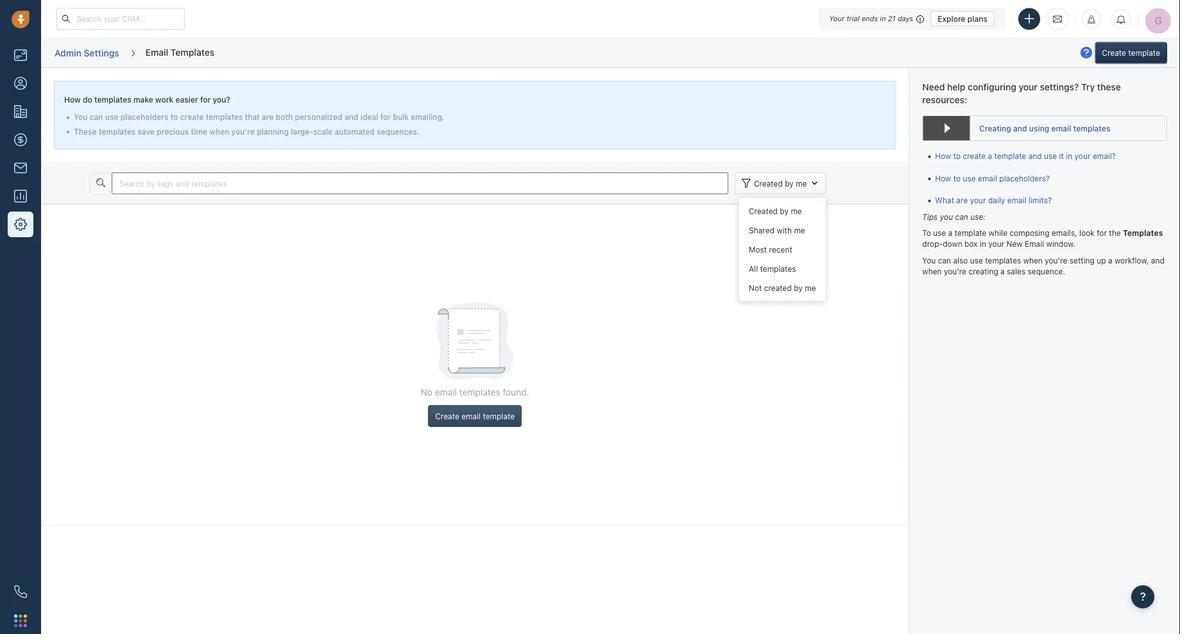 Task type: vqa. For each thing, say whether or not it's contained in the screenshot.
second System Calculated a system field e.g. "Last contacted mode" from the bottom
no



Task type: describe. For each thing, give the bounding box(es) containing it.
configuring
[[968, 82, 1016, 92]]

resources:
[[922, 94, 967, 105]]

create email template button
[[428, 406, 522, 427]]

template inside to use a template while composing emails, look for the templates drop-down box in your new email window.
[[955, 229, 987, 238]]

email templates
[[145, 47, 214, 57]]

Search by tags and templates text field
[[112, 173, 728, 194]]

to inside you can use placeholders to create templates that are both personalized and ideal for bulk emailing. these templates save precious time when you're planning large-scale automated sequences.
[[170, 113, 178, 122]]

not
[[749, 284, 762, 293]]

0 horizontal spatial for
[[200, 95, 211, 104]]

look
[[1079, 229, 1095, 238]]

phone image
[[14, 586, 27, 599]]

templates down "you?"
[[206, 113, 243, 122]]

emailing.
[[411, 113, 445, 122]]

can for also
[[938, 256, 951, 265]]

email inside button
[[461, 412, 481, 421]]

templates up created
[[760, 264, 796, 273]]

Search your CRM... text field
[[56, 8, 185, 30]]

what are your daily email limits? link
[[935, 196, 1052, 205]]

created inside button
[[754, 179, 783, 188]]

to
[[922, 229, 931, 238]]

templates left save
[[99, 127, 136, 136]]

for inside to use a template while composing emails, look for the templates drop-down box in your new email window.
[[1097, 229, 1107, 238]]

created by me button
[[735, 173, 826, 194]]

use inside to use a template while composing emails, look for the templates drop-down box in your new email window.
[[933, 229, 946, 238]]

you can use placeholders to create templates that are both personalized and ideal for bulk emailing. these templates save precious time when you're planning large-scale automated sequences.
[[74, 113, 445, 136]]

it
[[1059, 152, 1064, 161]]

1 vertical spatial created by me
[[749, 207, 802, 216]]

how to create a template and use it in your email?
[[935, 152, 1116, 161]]

tips you can use:
[[922, 212, 986, 221]]

how to use email placeholders? link
[[935, 174, 1050, 183]]

creating
[[979, 124, 1011, 133]]

shared
[[749, 226, 775, 235]]

up
[[1097, 256, 1106, 265]]

limits?
[[1029, 196, 1052, 205]]

by inside button
[[785, 179, 794, 188]]

ideal
[[361, 113, 378, 122]]

what are your daily email limits?
[[935, 196, 1052, 205]]

2 vertical spatial by
[[794, 284, 803, 293]]

a left "sales"
[[1000, 267, 1005, 276]]

trial
[[847, 14, 860, 23]]

you for you can use placeholders to create templates that are both personalized and ideal for bulk emailing. these templates save precious time when you're planning large-scale automated sequences.
[[74, 113, 88, 122]]

how to use email placeholders?
[[935, 174, 1050, 183]]

1 horizontal spatial you're
[[944, 267, 966, 276]]

are inside you can use placeholders to create templates that are both personalized and ideal for bulk emailing. these templates save precious time when you're planning large-scale automated sequences.
[[262, 113, 274, 122]]

easier
[[176, 95, 198, 104]]

plans
[[968, 14, 988, 23]]

with
[[777, 226, 792, 235]]

and inside the you can also use templates when you're setting up a workflow, and when you're creating a sales sequence.
[[1151, 256, 1165, 265]]

create for create template
[[1102, 48, 1126, 57]]

create for create email template
[[435, 412, 459, 421]]

me right created
[[805, 284, 816, 293]]

0 vertical spatial templates
[[171, 47, 214, 57]]

phone element
[[8, 579, 33, 605]]

templates inside the you can also use templates when you're setting up a workflow, and when you're creating a sales sequence.
[[985, 256, 1021, 265]]

for inside you can use placeholders to create templates that are both personalized and ideal for bulk emailing. these templates save precious time when you're planning large-scale automated sequences.
[[380, 113, 391, 122]]

2 horizontal spatial when
[[1023, 256, 1043, 265]]

ends
[[862, 14, 878, 23]]

admin settings
[[55, 47, 119, 58]]

use inside you can use placeholders to create templates that are both personalized and ideal for bulk emailing. these templates save precious time when you're planning large-scale automated sequences.
[[105, 113, 118, 122]]

email up what are your daily email limits? link
[[978, 174, 997, 183]]

workflow,
[[1115, 256, 1149, 265]]

use left it on the top of page
[[1044, 152, 1057, 161]]

not created by me
[[749, 284, 816, 293]]

use up the what are your daily email limits?
[[963, 174, 976, 183]]

drop-
[[922, 240, 943, 249]]

creating and using email templates link
[[922, 116, 1167, 141]]

explore plans
[[938, 14, 988, 23]]

admin
[[55, 47, 81, 58]]

your up "use:"
[[970, 196, 986, 205]]

to for how to create a template and use it in your email?
[[953, 152, 961, 161]]

create inside you can use placeholders to create templates that are both personalized and ideal for bulk emailing. these templates save precious time when you're planning large-scale automated sequences.
[[180, 113, 204, 122]]

save
[[138, 127, 155, 136]]

templates inside to use a template while composing emails, look for the templates drop-down box in your new email window.
[[1123, 229, 1163, 238]]

how do templates make work easier for you?
[[64, 95, 230, 104]]

work
[[155, 95, 173, 104]]

window.
[[1046, 240, 1076, 249]]

large-
[[291, 127, 313, 136]]

both
[[276, 113, 293, 122]]

scale
[[313, 127, 333, 136]]

email inside to use a template while composing emails, look for the templates drop-down box in your new email window.
[[1025, 240, 1044, 249]]

the
[[1109, 229, 1121, 238]]

1 vertical spatial are
[[956, 196, 968, 205]]

0 horizontal spatial email
[[145, 47, 168, 57]]

no email templates found.
[[421, 387, 529, 398]]

make
[[133, 95, 153, 104]]

sequences.
[[377, 127, 419, 136]]

freshworks switcher image
[[14, 615, 27, 628]]

use inside the you can also use templates when you're setting up a workflow, and when you're creating a sales sequence.
[[970, 256, 983, 265]]

templates right do at the top left of the page
[[94, 95, 131, 104]]

you
[[940, 212, 953, 221]]

these
[[74, 127, 97, 136]]

using
[[1029, 124, 1049, 133]]

templates inside creating and using email templates link
[[1073, 124, 1110, 133]]

automated
[[335, 127, 375, 136]]

1 vertical spatial by
[[780, 207, 789, 216]]

how to create a template and use it in your email? link
[[935, 152, 1116, 161]]

do
[[83, 95, 92, 104]]

created by me button
[[735, 173, 826, 194]]

1 horizontal spatial when
[[922, 267, 942, 276]]

your trial ends in 21 days
[[829, 14, 913, 23]]

time
[[191, 127, 207, 136]]

emails,
[[1052, 229, 1077, 238]]

while
[[989, 229, 1007, 238]]

email right daily
[[1007, 196, 1027, 205]]



Task type: locate. For each thing, give the bounding box(es) containing it.
template down found.
[[483, 412, 515, 421]]

all
[[749, 264, 758, 273]]

0 vertical spatial when
[[209, 127, 229, 136]]

creating
[[969, 267, 998, 276]]

for left bulk
[[380, 113, 391, 122]]

how for how to create a template and use it in your email?
[[935, 152, 951, 161]]

created
[[754, 179, 783, 188], [749, 207, 778, 216]]

1 horizontal spatial are
[[956, 196, 968, 205]]

0 vertical spatial create
[[180, 113, 204, 122]]

can up the these
[[90, 113, 103, 122]]

placeholders
[[120, 113, 168, 122]]

you
[[74, 113, 88, 122], [922, 256, 936, 265]]

0 vertical spatial can
[[90, 113, 103, 122]]

to for how to use email placeholders?
[[953, 174, 961, 183]]

0 vertical spatial created
[[754, 179, 783, 188]]

created by me inside created by me button
[[754, 179, 807, 188]]

new
[[1007, 240, 1023, 249]]

down
[[943, 240, 962, 249]]

templates
[[94, 95, 131, 104], [206, 113, 243, 122], [1073, 124, 1110, 133], [99, 127, 136, 136], [985, 256, 1021, 265], [760, 264, 796, 273], [459, 387, 500, 398]]

no
[[421, 387, 433, 398]]

personalized
[[295, 113, 343, 122]]

bulk
[[393, 113, 409, 122]]

in right box
[[980, 240, 986, 249]]

that
[[245, 113, 260, 122]]

2 vertical spatial you're
[[944, 267, 966, 276]]

help
[[947, 82, 965, 92]]

template right the hotspot (open by clicking or pressing space/enter) alert dialog at the top right of the page
[[1128, 48, 1160, 57]]

0 vertical spatial email
[[145, 47, 168, 57]]

your
[[829, 14, 845, 23]]

email right no
[[435, 387, 457, 398]]

you're down also on the right top
[[944, 267, 966, 276]]

0 horizontal spatial create
[[435, 412, 459, 421]]

0 horizontal spatial create
[[180, 113, 204, 122]]

daily
[[988, 196, 1005, 205]]

you're down that
[[231, 127, 255, 136]]

composing
[[1010, 229, 1050, 238]]

email?
[[1093, 152, 1116, 161]]

can for use
[[90, 113, 103, 122]]

in
[[880, 14, 886, 23], [1066, 152, 1072, 161], [980, 240, 986, 249]]

you down drop-
[[922, 256, 936, 265]]

templates up "sales"
[[985, 256, 1021, 265]]

1 vertical spatial you're
[[1045, 256, 1067, 265]]

and inside creating and using email templates link
[[1013, 124, 1027, 133]]

most
[[749, 245, 767, 254]]

1 vertical spatial to
[[953, 152, 961, 161]]

1 vertical spatial create
[[435, 412, 459, 421]]

your inside need help configuring your settings? try these resources:
[[1019, 82, 1038, 92]]

use:
[[970, 212, 986, 221]]

how for how do templates make work easier for you?
[[64, 95, 81, 104]]

how for how to use email placeholders?
[[935, 174, 951, 183]]

0 vertical spatial created by me
[[754, 179, 807, 188]]

1 horizontal spatial email
[[1025, 240, 1044, 249]]

1 horizontal spatial in
[[980, 240, 986, 249]]

when inside you can use placeholders to create templates that are both personalized and ideal for bulk emailing. these templates save precious time when you're planning large-scale automated sequences.
[[209, 127, 229, 136]]

0 vertical spatial are
[[262, 113, 274, 122]]

create up how to use email placeholders? link
[[963, 152, 986, 161]]

me inside created by me button
[[796, 179, 807, 188]]

0 horizontal spatial you're
[[231, 127, 255, 136]]

days
[[898, 14, 913, 23]]

a right "up"
[[1108, 256, 1112, 265]]

templates up email?
[[1073, 124, 1110, 133]]

most recent
[[749, 245, 792, 254]]

explore
[[938, 14, 965, 23]]

1 horizontal spatial for
[[380, 113, 391, 122]]

email right using
[[1051, 124, 1071, 133]]

21
[[888, 14, 896, 23]]

2 vertical spatial can
[[938, 256, 951, 265]]

1 vertical spatial you
[[922, 256, 936, 265]]

in left '21'
[[880, 14, 886, 23]]

your right it on the top of page
[[1075, 152, 1091, 161]]

0 horizontal spatial can
[[90, 113, 103, 122]]

sales
[[1007, 267, 1026, 276]]

your left settings?
[[1019, 82, 1038, 92]]

0 horizontal spatial when
[[209, 127, 229, 136]]

0 vertical spatial how
[[64, 95, 81, 104]]

1 vertical spatial templates
[[1123, 229, 1163, 238]]

by
[[785, 179, 794, 188], [780, 207, 789, 216], [794, 284, 803, 293]]

2 horizontal spatial you're
[[1045, 256, 1067, 265]]

2 vertical spatial to
[[953, 174, 961, 183]]

1 horizontal spatial can
[[938, 256, 951, 265]]

and
[[345, 113, 358, 122], [1013, 124, 1027, 133], [1028, 152, 1042, 161], [1151, 256, 1165, 265]]

also
[[953, 256, 968, 265]]

use up creating
[[970, 256, 983, 265]]

1 horizontal spatial templates
[[1123, 229, 1163, 238]]

can right you
[[955, 212, 968, 221]]

templates right the
[[1123, 229, 1163, 238]]

and inside you can use placeholders to create templates that are both personalized and ideal for bulk emailing. these templates save precious time when you're planning large-scale automated sequences.
[[345, 113, 358, 122]]

and right workflow,
[[1151, 256, 1165, 265]]

need
[[922, 82, 945, 92]]

1 horizontal spatial create
[[963, 152, 986, 161]]

1 vertical spatial for
[[380, 113, 391, 122]]

1 vertical spatial how
[[935, 152, 951, 161]]

2 horizontal spatial can
[[955, 212, 968, 221]]

2 horizontal spatial in
[[1066, 152, 1072, 161]]

1 horizontal spatial create
[[1102, 48, 1126, 57]]

your inside to use a template while composing emails, look for the templates drop-down box in your new email window.
[[988, 240, 1004, 249]]

0 vertical spatial you
[[74, 113, 88, 122]]

me up shared with me
[[796, 179, 807, 188]]

try
[[1081, 82, 1095, 92]]

settings
[[84, 47, 119, 58]]

all templates
[[749, 264, 796, 273]]

0 horizontal spatial templates
[[171, 47, 214, 57]]

creating and using email templates
[[979, 124, 1110, 133]]

recent
[[769, 245, 792, 254]]

and left using
[[1013, 124, 1027, 133]]

template up placeholders?
[[994, 152, 1026, 161]]

to
[[170, 113, 178, 122], [953, 152, 961, 161], [953, 174, 961, 183]]

placeholders?
[[999, 174, 1050, 183]]

create
[[180, 113, 204, 122], [963, 152, 986, 161]]

create
[[1102, 48, 1126, 57], [435, 412, 459, 421]]

can inside you can use placeholders to create templates that are both personalized and ideal for bulk emailing. these templates save precious time when you're planning large-scale automated sequences.
[[90, 113, 103, 122]]

email down no email templates found.
[[461, 412, 481, 421]]

found.
[[503, 387, 529, 398]]

you inside the you can also use templates when you're setting up a workflow, and when you're creating a sales sequence.
[[922, 256, 936, 265]]

in inside to use a template while composing emails, look for the templates drop-down box in your new email window.
[[980, 240, 986, 249]]

sequence.
[[1028, 267, 1065, 276]]

0 vertical spatial for
[[200, 95, 211, 104]]

need help configuring your settings? try these resources:
[[922, 82, 1121, 105]]

what
[[935, 196, 954, 205]]

you're inside you can use placeholders to create templates that are both personalized and ideal for bulk emailing. these templates save precious time when you're planning large-scale automated sequences.
[[231, 127, 255, 136]]

template up box
[[955, 229, 987, 238]]

2 vertical spatial when
[[922, 267, 942, 276]]

templates up create email template
[[459, 387, 500, 398]]

shared with me
[[749, 226, 805, 235]]

are
[[262, 113, 274, 122], [956, 196, 968, 205]]

email image
[[1053, 14, 1062, 24]]

are right what
[[956, 196, 968, 205]]

admin settings link
[[54, 43, 120, 63]]

a inside to use a template while composing emails, look for the templates drop-down box in your new email window.
[[948, 229, 953, 238]]

create template button
[[1095, 42, 1167, 64]]

2 vertical spatial how
[[935, 174, 951, 183]]

0 horizontal spatial in
[[880, 14, 886, 23]]

you're up sequence. at the top right of the page
[[1045, 256, 1067, 265]]

when up sequence. at the top right of the page
[[1023, 256, 1043, 265]]

0 vertical spatial to
[[170, 113, 178, 122]]

create email template
[[435, 412, 515, 421]]

1 vertical spatial can
[[955, 212, 968, 221]]

0 vertical spatial create
[[1102, 48, 1126, 57]]

when down drop-
[[922, 267, 942, 276]]

use right to
[[933, 229, 946, 238]]

create right the hotspot (open by clicking or pressing space/enter) alert dialog at the top right of the page
[[1102, 48, 1126, 57]]

can
[[90, 113, 103, 122], [955, 212, 968, 221], [938, 256, 951, 265]]

setting
[[1070, 256, 1095, 265]]

you can also use templates when you're setting up a workflow, and when you're creating a sales sequence.
[[922, 256, 1165, 276]]

to up precious
[[170, 113, 178, 122]]

your
[[1019, 82, 1038, 92], [1075, 152, 1091, 161], [970, 196, 986, 205], [988, 240, 1004, 249]]

you inside you can use placeholders to create templates that are both personalized and ideal for bulk emailing. these templates save precious time when you're planning large-scale automated sequences.
[[74, 113, 88, 122]]

email down the composing
[[1025, 240, 1044, 249]]

create down no email templates found.
[[435, 412, 459, 421]]

me
[[796, 179, 807, 188], [791, 207, 802, 216], [794, 226, 805, 235], [805, 284, 816, 293]]

0 vertical spatial by
[[785, 179, 794, 188]]

you for you can also use templates when you're setting up a workflow, and when you're creating a sales sequence.
[[922, 256, 936, 265]]

when
[[209, 127, 229, 136], [1023, 256, 1043, 265], [922, 267, 942, 276]]

can inside the you can also use templates when you're setting up a workflow, and when you're creating a sales sequence.
[[938, 256, 951, 265]]

me right with
[[794, 226, 805, 235]]

for left the
[[1097, 229, 1107, 238]]

box
[[965, 240, 978, 249]]

1 horizontal spatial you
[[922, 256, 936, 265]]

templates
[[171, 47, 214, 57], [1123, 229, 1163, 238]]

email up work
[[145, 47, 168, 57]]

0 vertical spatial you're
[[231, 127, 255, 136]]

hotspot (open by clicking or pressing space/enter) alert dialog
[[1079, 45, 1094, 61]]

2 vertical spatial for
[[1097, 229, 1107, 238]]

templates up easier
[[171, 47, 214, 57]]

2 vertical spatial in
[[980, 240, 986, 249]]

1 vertical spatial create
[[963, 152, 986, 161]]

0 horizontal spatial are
[[262, 113, 274, 122]]

a up down
[[948, 229, 953, 238]]

these
[[1097, 82, 1121, 92]]

can left also on the right top
[[938, 256, 951, 265]]

to up how to use email placeholders? link
[[953, 152, 961, 161]]

a up the how to use email placeholders?
[[988, 152, 992, 161]]

in right it on the top of page
[[1066, 152, 1072, 161]]

email
[[145, 47, 168, 57], [1025, 240, 1044, 249]]

and up automated
[[345, 113, 358, 122]]

1 vertical spatial email
[[1025, 240, 1044, 249]]

0 horizontal spatial you
[[74, 113, 88, 122]]

1 vertical spatial in
[[1066, 152, 1072, 161]]

use left placeholders
[[105, 113, 118, 122]]

when right time
[[209, 127, 229, 136]]

create up time
[[180, 113, 204, 122]]

to up what
[[953, 174, 961, 183]]

and up placeholders?
[[1028, 152, 1042, 161]]

to use a template while composing emails, look for the templates drop-down box in your new email window.
[[922, 229, 1163, 249]]

explore plans link
[[931, 11, 995, 26]]

me up with
[[791, 207, 802, 216]]

settings?
[[1040, 82, 1079, 92]]

create template
[[1102, 48, 1160, 57]]

tips
[[922, 212, 938, 221]]

are up "planning" on the left
[[262, 113, 274, 122]]

1 vertical spatial when
[[1023, 256, 1043, 265]]

for left "you?"
[[200, 95, 211, 104]]

0 vertical spatial in
[[880, 14, 886, 23]]

precious
[[157, 127, 189, 136]]

2 horizontal spatial for
[[1097, 229, 1107, 238]]

you up the these
[[74, 113, 88, 122]]

1 vertical spatial created
[[749, 207, 778, 216]]

your down while
[[988, 240, 1004, 249]]

created
[[764, 284, 792, 293]]



